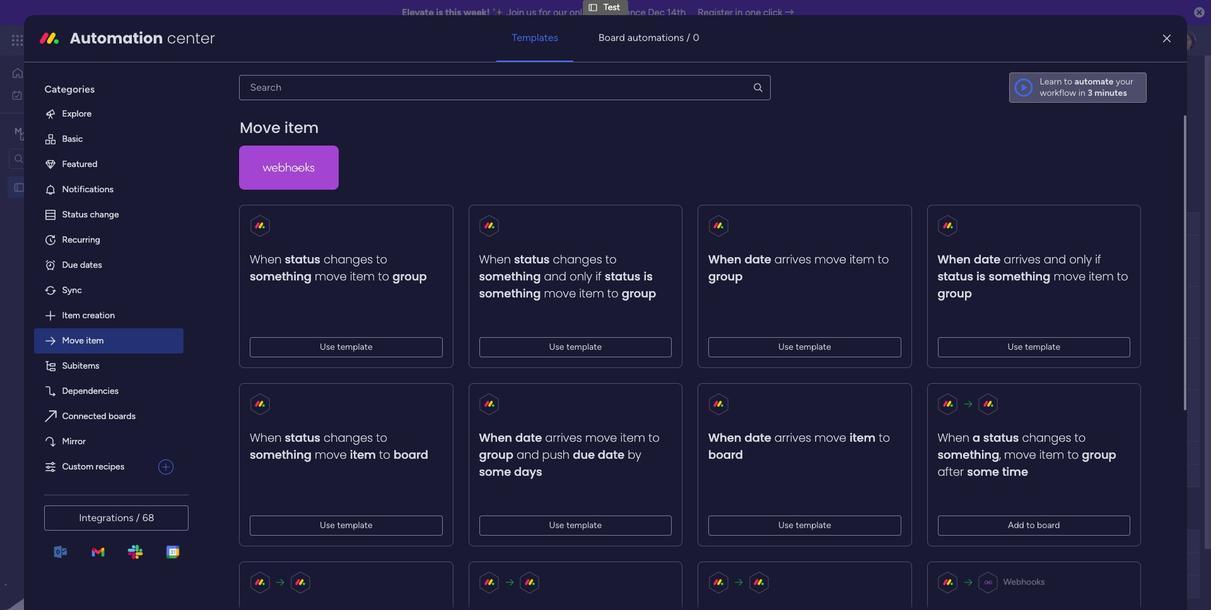 Task type: describe. For each thing, give the bounding box(es) containing it.
started
[[540, 256, 569, 267]]

automate
[[1075, 76, 1114, 87]]

move inside when date arrives   and only if status is something move item to group
[[1054, 269, 1086, 285]]

use template button for something
[[938, 338, 1131, 358]]

1 timeline field from the top
[[877, 217, 917, 231]]

project inside button
[[217, 151, 245, 162]]

online
[[570, 7, 595, 18]]

column information image for 2nd the timeline field from the bottom of the page
[[924, 219, 934, 229]]

item inside when status changes   to something move item to group
[[350, 269, 375, 285]]

priority for second the priority field from the bottom of the page
[[706, 219, 734, 229]]

time
[[1003, 464, 1029, 480]]

test for test publishing
[[239, 411, 255, 422]]

1 priority field from the top
[[703, 217, 738, 231]]

workspace image
[[12, 125, 25, 139]]

us
[[527, 7, 537, 18]]

,
[[1000, 447, 1002, 463]]

production for test
[[244, 192, 307, 208]]

use template for something
[[1008, 342, 1061, 353]]

new inside button
[[196, 151, 215, 162]]

categories heading
[[34, 73, 184, 102]]

james peterson image
[[1176, 30, 1196, 50]]

changes for board
[[324, 430, 373, 446]]

notifications option
[[34, 177, 184, 202]]

item inside "when date arrives   move item to group"
[[850, 252, 875, 267]]

plans
[[238, 35, 259, 45]]

webhooks
[[1004, 577, 1046, 588]]

item
[[62, 310, 80, 321]]

notifications
[[62, 184, 114, 195]]

1 vertical spatial new
[[239, 256, 257, 266]]

when for when date arrives   and only if status is something move item to group
[[938, 252, 971, 267]]

date for due date
[[632, 537, 650, 547]]

use template button for status
[[480, 338, 672, 358]]

subitems
[[62, 361, 99, 372]]

0 vertical spatial move item
[[240, 117, 319, 138]]

use template button for due date
[[480, 516, 672, 536]]

elevate is this week! ✨ join us for our online conference dec 14th
[[402, 7, 686, 18]]

when status changes   to something and only if status is something move item to group
[[480, 252, 657, 302]]

arrives for when date arrives   move item to group
[[775, 252, 812, 267]]

where
[[491, 95, 515, 106]]

lottie animation image
[[0, 483, 161, 611]]

elevate
[[402, 7, 434, 18]]

0 horizontal spatial is
[[436, 7, 443, 18]]

workspace selection element
[[12, 124, 105, 140]]

template for status
[[567, 342, 602, 353]]

add to favorites image
[[263, 73, 276, 86]]

0 horizontal spatial your
[[517, 95, 535, 106]]

keep
[[437, 95, 456, 106]]

1 of from the left
[[263, 95, 271, 106]]

medium
[[704, 411, 736, 422]]

status change option
[[34, 202, 184, 228]]

to inside when date arrives   and only if status is something move item to group
[[1118, 269, 1129, 285]]

my work button
[[8, 85, 136, 105]]

mirror option
[[34, 430, 184, 455]]

only inside when date arrives   and only if status is something move item to group
[[1070, 252, 1093, 267]]

when status changes   to something move item to board
[[250, 430, 429, 463]]

0 horizontal spatial in
[[736, 7, 743, 18]]

board inside button
[[1038, 521, 1061, 531]]

board inside when date arrives   move item to board
[[709, 447, 744, 463]]

3
[[1088, 88, 1093, 98]]

/ for integrations / 68
[[136, 512, 140, 524]]

integrations / 68 button
[[44, 506, 189, 531]]

group inside when status changes   to something move item to group
[[393, 269, 427, 285]]

use template for item
[[320, 521, 373, 531]]

item inside when date arrives   move item to board
[[850, 430, 876, 446]]

3 minutes
[[1088, 88, 1128, 98]]

group inside "when date arrives   move item to group"
[[709, 269, 743, 285]]

templates
[[512, 31, 558, 43]]

1 horizontal spatial move
[[240, 117, 281, 138]]

test for test testing
[[239, 359, 255, 370]]

owner for second owner field from the bottom
[[459, 219, 486, 229]]

board automations / 0 button
[[584, 23, 715, 53]]

one
[[745, 7, 761, 18]]

timelines
[[382, 95, 418, 106]]

integrations / 68
[[79, 512, 154, 524]]

and inside when date arrives   and only if status is something move item to group
[[1044, 252, 1067, 267]]

when for when date arrives   move item to group and   push due date by some days
[[480, 430, 513, 446]]

template for board
[[796, 521, 832, 531]]

date for when date arrives   move item to group and   push due date by some days
[[516, 430, 542, 446]]

move item inside option
[[62, 336, 104, 346]]

move inside when a status changes to something , move item to group after some time
[[1005, 447, 1037, 463]]

dependencies option
[[34, 379, 184, 404]]

recurring
[[62, 235, 100, 245]]

template for due date
[[567, 521, 602, 531]]

creation
[[82, 310, 115, 321]]

is inside when date arrives   and only if status is something move item to group
[[977, 269, 986, 285]]

use template for status
[[550, 342, 602, 353]]

testing
[[257, 359, 286, 370]]

item creation option
[[34, 303, 184, 329]]

when for when status changes   to something move item to group
[[250, 252, 282, 267]]

Test Production Pipeline field
[[214, 192, 358, 208]]

and inside the when status changes   to something and only if status is something move item to group
[[545, 269, 567, 285]]

project.
[[274, 95, 304, 106]]

files
[[800, 537, 818, 547]]

item inside when date arrives   and only if status is something move item to group
[[1090, 269, 1115, 285]]

use for something
[[1008, 342, 1023, 353]]

move inside the when status changes   to something and only if status is something move item to group
[[545, 286, 577, 302]]

v2 done deadline image
[[593, 359, 603, 371]]

assessment
[[310, 510, 381, 526]]

status inside when a status changes to something , move item to group after some time
[[984, 430, 1020, 446]]

68
[[142, 512, 154, 524]]

status change
[[62, 209, 119, 220]]

monday work management
[[56, 33, 196, 47]]

featured
[[62, 159, 97, 170]]

management
[[127, 33, 196, 47]]

1 horizontal spatial dec
[[648, 7, 665, 18]]

✨
[[492, 7, 504, 18]]

Search in workspace field
[[27, 151, 105, 166]]

lottie animation element
[[0, 483, 161, 611]]

this
[[445, 7, 461, 18]]

see plans button
[[204, 31, 265, 50]]

connected boards
[[62, 411, 136, 422]]

dec 13
[[620, 360, 644, 369]]

changes for status
[[553, 252, 603, 267]]

explore
[[62, 108, 92, 119]]

recurring option
[[34, 228, 184, 253]]

set
[[368, 95, 380, 106]]

to inside when date arrives   move item to board
[[879, 430, 891, 446]]

owner for 2nd owner field
[[459, 537, 486, 547]]

when for when status changes   to something move item to board
[[250, 430, 282, 446]]

push
[[543, 447, 570, 463]]

status for status
[[533, 537, 559, 547]]

sync
[[62, 285, 82, 296]]

center
[[167, 28, 215, 49]]

timeline for 1st the timeline field from the bottom of the page
[[881, 537, 914, 547]]

1
[[1152, 74, 1155, 85]]

subitems option
[[34, 354, 184, 379]]

project
[[537, 95, 566, 106]]

register
[[698, 7, 733, 18]]

group inside when a status changes to something , move item to group after some time
[[1083, 447, 1117, 463]]

2 priority field from the top
[[703, 535, 738, 549]]

main table
[[211, 118, 253, 129]]

1 vertical spatial dec
[[620, 360, 634, 369]]

date for when date arrives   move item to board
[[745, 430, 772, 446]]

→
[[785, 7, 795, 18]]

collapse board header image
[[1173, 119, 1183, 129]]

new project inside new project button
[[196, 151, 245, 162]]

monday
[[56, 33, 99, 47]]

column information image for due date field
[[659, 537, 669, 547]]

our
[[553, 7, 567, 18]]

to inside "when date arrives   move item to group"
[[878, 252, 890, 267]]

when date arrives   move item to board
[[709, 430, 891, 463]]

move item option
[[34, 329, 184, 354]]

publishing
[[257, 411, 298, 422]]

templates button
[[497, 23, 574, 53]]

production for post
[[245, 510, 307, 526]]

template for group
[[337, 342, 373, 353]]

gantt button
[[262, 114, 304, 134]]

date for when date arrives   move item to group
[[745, 252, 772, 267]]

integrations
[[79, 512, 134, 524]]

work for monday
[[102, 33, 125, 47]]

mirror
[[62, 437, 86, 447]]

type
[[243, 95, 261, 106]]

if inside the when status changes   to something and only if status is something move item to group
[[596, 269, 602, 285]]

custom recipes option
[[34, 455, 154, 480]]

column information image for status field
[[571, 537, 581, 547]]

1 vertical spatial new project
[[239, 256, 288, 266]]

dapulse checkmark sign image
[[867, 358, 874, 373]]

/ for invite / 1
[[1146, 74, 1150, 85]]

use template button for item
[[250, 516, 443, 536]]

connected
[[62, 411, 106, 422]]

main for main table
[[211, 118, 230, 129]]

sync option
[[34, 278, 184, 303]]

connected boards option
[[34, 404, 184, 430]]

status inside when status changes   to something move item to board
[[285, 430, 321, 446]]

owners,
[[335, 95, 366, 106]]

due date
[[614, 537, 650, 547]]

move inside "when date arrives   move item to group"
[[815, 252, 847, 267]]

0 vertical spatial /
[[687, 31, 691, 43]]

item creation
[[62, 310, 115, 321]]



Task type: vqa. For each thing, say whether or not it's contained in the screenshot.
Add View image
no



Task type: locate. For each thing, give the bounding box(es) containing it.
due dates option
[[34, 253, 184, 278]]

Status field
[[530, 535, 562, 549]]

only inside the when status changes   to something and only if status is something move item to group
[[570, 269, 593, 285]]

when status changes   to something move item to group
[[250, 252, 427, 285]]

use for group
[[320, 342, 335, 353]]

when for when status changes   to something and only if status is something move item to group
[[480, 252, 511, 267]]

2 horizontal spatial /
[[1146, 74, 1150, 85]]

1 vertical spatial status
[[533, 537, 559, 547]]

if inside when date arrives   and only if status is something move item to group
[[1096, 252, 1102, 267]]

status inside status change option
[[62, 209, 88, 220]]

use for item
[[320, 521, 335, 531]]

production right post
[[245, 510, 307, 526]]

something inside when status changes   to something move item to board
[[250, 447, 312, 463]]

item inside option
[[86, 336, 104, 346]]

1 vertical spatial work
[[42, 89, 61, 100]]

date for when date arrives   and only if status is something move item to group
[[975, 252, 1001, 267]]

date inside field
[[632, 537, 650, 547]]

Due date field
[[611, 535, 653, 549]]

see left more
[[576, 95, 591, 105]]

test building
[[239, 307, 289, 318]]

1 vertical spatial owner
[[459, 537, 486, 547]]

project up the building on the bottom
[[259, 256, 288, 266]]

status inside when date arrives   and only if status is something move item to group
[[938, 269, 974, 285]]

2 priority from the top
[[706, 537, 734, 547]]

due inside due date field
[[614, 537, 630, 547]]

is inside the when status changes   to something and only if status is something move item to group
[[644, 269, 653, 285]]

1 horizontal spatial due
[[614, 537, 630, 547]]

2 horizontal spatial project
[[315, 536, 343, 547]]

0 vertical spatial production
[[244, 192, 307, 208]]

home
[[29, 68, 53, 78]]

to inside button
[[1027, 521, 1036, 531]]

Owner field
[[456, 217, 489, 231], [456, 535, 489, 549]]

1 vertical spatial see
[[576, 95, 591, 105]]

automation  center image
[[39, 28, 60, 49]]

when
[[250, 252, 282, 267], [480, 252, 511, 267], [709, 252, 742, 267], [938, 252, 971, 267], [250, 430, 282, 446], [480, 430, 513, 446], [709, 430, 742, 446], [938, 430, 970, 446]]

of
[[263, 95, 271, 106], [480, 95, 489, 106]]

timeline for 2nd the timeline field from the bottom of the page
[[881, 219, 914, 229]]

test right public board icon
[[30, 182, 46, 193]]

item inside when date arrives   move item to group and   push due date by some days
[[621, 430, 646, 446]]

1 horizontal spatial move item
[[240, 117, 319, 138]]

2 timeline field from the top
[[877, 535, 917, 549]]

1 owner from the top
[[459, 219, 486, 229]]

0 horizontal spatial only
[[570, 269, 593, 285]]

option
[[0, 176, 161, 179]]

learn to automate
[[1040, 76, 1114, 87]]

2 some from the left
[[968, 464, 1000, 480]]

join
[[507, 7, 525, 18]]

due for due date
[[614, 537, 630, 547]]

something inside when date arrives   and only if status is something move item to group
[[989, 269, 1051, 285]]

1 vertical spatial in
[[1079, 88, 1086, 98]]

any
[[227, 95, 241, 106]]

template for item
[[337, 521, 373, 531]]

when for when date arrives   move item to group
[[709, 252, 742, 267]]

main
[[211, 118, 230, 129], [29, 125, 51, 137]]

new project up test building
[[239, 256, 288, 266]]

column information image for 1st the timeline field from the bottom of the page
[[924, 537, 934, 547]]

move inside when date arrives   move item to board
[[815, 430, 847, 446]]

1 vertical spatial timeline field
[[877, 535, 917, 549]]

in left one
[[736, 7, 743, 18]]

gantt
[[272, 118, 294, 129]]

2 vertical spatial /
[[136, 512, 140, 524]]

1 horizontal spatial some
[[968, 464, 1000, 480]]

see for see plans
[[221, 35, 236, 45]]

when inside when status changes   to something move item to board
[[250, 430, 282, 446]]

0 horizontal spatial see
[[221, 35, 236, 45]]

activity
[[1039, 74, 1070, 85]]

2 timeline from the top
[[881, 537, 914, 547]]

production inside field
[[244, 192, 307, 208]]

changes inside when status changes   to something move item to board
[[324, 430, 373, 446]]

board
[[599, 31, 625, 43]]

2 owner field from the top
[[456, 535, 489, 549]]

main left table
[[211, 118, 230, 129]]

when inside when date arrives   move item to group and   push due date by some days
[[480, 430, 513, 446]]

to
[[1064, 76, 1073, 87], [376, 252, 388, 267], [606, 252, 617, 267], [878, 252, 890, 267], [378, 269, 390, 285], [1118, 269, 1129, 285], [608, 286, 619, 302], [376, 430, 388, 446], [649, 430, 660, 446], [879, 430, 891, 446], [1075, 430, 1087, 446], [380, 447, 391, 463], [1068, 447, 1080, 463], [1027, 521, 1036, 531]]

dates
[[80, 260, 102, 271]]

0 vertical spatial due
[[62, 260, 78, 271]]

some for some time
[[968, 464, 1000, 480]]

1 horizontal spatial project
[[259, 256, 288, 266]]

Files field
[[797, 535, 821, 549]]

move
[[240, 117, 281, 138], [62, 336, 84, 346]]

use template for group
[[320, 342, 373, 353]]

see inside button
[[221, 35, 236, 45]]

main for main workspace
[[29, 125, 51, 137]]

0 vertical spatial if
[[1096, 252, 1102, 267]]

test left testing in the bottom of the page
[[239, 359, 255, 370]]

1 timeline from the top
[[881, 219, 914, 229]]

test list box
[[0, 174, 161, 369]]

post production assessment
[[217, 510, 381, 526]]

move down type
[[240, 117, 281, 138]]

0 vertical spatial priority field
[[703, 217, 738, 231]]

see left plans
[[221, 35, 236, 45]]

template
[[337, 342, 373, 353], [567, 342, 602, 353], [796, 342, 832, 353], [1026, 342, 1061, 353], [337, 521, 373, 531], [567, 521, 602, 531], [796, 521, 832, 531]]

high
[[711, 359, 730, 370]]

new project
[[196, 151, 245, 162], [239, 256, 288, 266]]

test left the building on the bottom
[[239, 307, 255, 318]]

register in one click → link
[[698, 7, 795, 18]]

when inside the when status changes   to something and only if status is something move item to group
[[480, 252, 511, 267]]

when date arrives   and only if status is something move item to group
[[938, 252, 1129, 302]]

Search field
[[293, 148, 331, 166]]

basic
[[62, 134, 83, 144]]

group
[[393, 269, 427, 285], [709, 269, 743, 285], [622, 286, 657, 302], [938, 286, 973, 302], [480, 447, 514, 463], [1083, 447, 1117, 463]]

2 horizontal spatial board
[[1038, 521, 1061, 531]]

dec left the 13
[[620, 360, 634, 369]]

use template for board
[[779, 521, 832, 531]]

1 vertical spatial move
[[62, 336, 84, 346]]

automation
[[70, 28, 163, 49]]

/ left the 0
[[687, 31, 691, 43]]

date inside "when date arrives   move item to group"
[[745, 252, 772, 267]]

and
[[420, 95, 435, 106], [1044, 252, 1067, 267], [545, 269, 567, 285], [517, 447, 540, 463]]

something inside when a status changes to something , move item to group after some time
[[938, 447, 1000, 463]]

new
[[196, 151, 215, 162], [239, 256, 257, 266]]

by
[[628, 447, 642, 463]]

main table button
[[191, 114, 262, 134]]

/ left 68 at the bottom
[[136, 512, 140, 524]]

arrives inside when date arrives   and only if status is something move item to group
[[1004, 252, 1041, 267]]

1 vertical spatial priority
[[706, 537, 734, 547]]

select product image
[[11, 34, 24, 47]]

production down v2 search image
[[244, 192, 307, 208]]

of right type
[[263, 95, 271, 106]]

work
[[102, 33, 125, 47], [42, 89, 61, 100]]

when for when a status changes to something , move item to group after some time
[[938, 430, 970, 446]]

1 vertical spatial production
[[245, 510, 307, 526]]

assign
[[306, 95, 333, 106]]

move inside when date arrives   move item to group and   push due date by some days
[[586, 430, 618, 446]]

move item
[[240, 117, 319, 138], [62, 336, 104, 346]]

your up minutes
[[1116, 76, 1134, 87]]

my
[[28, 89, 40, 100]]

pipeline
[[310, 192, 355, 208]]

when a status changes to something , move item to group after some time
[[938, 430, 1117, 480]]

/ inside button
[[136, 512, 140, 524]]

learn
[[1040, 76, 1062, 87]]

and inside when date arrives   move item to group and   push due date by some days
[[517, 447, 540, 463]]

item inside the when status changes   to something and only if status is something move item to group
[[580, 286, 605, 302]]

use for due date
[[550, 521, 565, 531]]

arrives for when date arrives   and only if status is something move item to group
[[1004, 252, 1041, 267]]

date inside when date arrives   and only if status is something move item to group
[[975, 252, 1001, 267]]

0 horizontal spatial status
[[62, 209, 88, 220]]

public board image
[[13, 181, 25, 193]]

move item up "subitems"
[[62, 336, 104, 346]]

to inside when date arrives   move item to group and   push due date by some days
[[649, 430, 660, 446]]

test right online
[[604, 2, 620, 13]]

0 vertical spatial see
[[221, 35, 236, 45]]

0 horizontal spatial due
[[62, 260, 78, 271]]

your right where
[[517, 95, 535, 106]]

in left 3
[[1079, 88, 1086, 98]]

0 vertical spatial new
[[196, 151, 215, 162]]

is
[[436, 7, 443, 18], [644, 269, 653, 285], [977, 269, 986, 285]]

changes inside when a status changes to something , move item to group after some time
[[1023, 430, 1072, 446]]

2 horizontal spatial is
[[977, 269, 986, 285]]

1 horizontal spatial only
[[1070, 252, 1093, 267]]

test publishing
[[239, 411, 298, 422]]

1 horizontal spatial is
[[644, 269, 653, 285]]

a
[[973, 430, 981, 446]]

Post Production Assessment field
[[214, 510, 384, 526]]

column information image
[[924, 219, 934, 229], [571, 537, 581, 547], [659, 537, 669, 547], [924, 537, 934, 547]]

status
[[62, 209, 88, 220], [533, 537, 559, 547]]

0 horizontal spatial main
[[29, 125, 51, 137]]

of right track
[[480, 95, 489, 106]]

0 vertical spatial in
[[736, 7, 743, 18]]

week!
[[464, 7, 490, 18]]

1 vertical spatial if
[[596, 269, 602, 285]]

test for test building
[[239, 307, 255, 318]]

0 horizontal spatial if
[[596, 269, 602, 285]]

some
[[480, 464, 512, 480], [968, 464, 1000, 480]]

use template for due date
[[550, 521, 602, 531]]

main workspace
[[29, 125, 104, 137]]

recipes
[[96, 462, 124, 473]]

see
[[221, 35, 236, 45], [576, 95, 591, 105]]

0 horizontal spatial dec
[[620, 360, 634, 369]]

arrives for when date arrives   move item to group and   push due date by some days
[[546, 430, 582, 446]]

arrives for when date arrives   move item to board
[[775, 430, 812, 446]]

/ left 1
[[1146, 74, 1150, 85]]

group inside the when status changes   to something and only if status is something move item to group
[[622, 286, 657, 302]]

arrives inside when date arrives   move item to group and   push due date by some days
[[546, 430, 582, 446]]

test production pipeline
[[217, 192, 355, 208]]

project down assessment
[[315, 536, 343, 547]]

chart
[[313, 118, 336, 129]]

test inside field
[[217, 192, 241, 208]]

due inside option
[[62, 260, 78, 271]]

template for something
[[1026, 342, 1061, 353]]

1 horizontal spatial /
[[687, 31, 691, 43]]

project down main table button
[[217, 151, 245, 162]]

featured option
[[34, 152, 184, 177]]

table
[[232, 118, 253, 129]]

when inside when date arrives   move item to board
[[709, 430, 742, 446]]

track
[[458, 95, 478, 106]]

your inside your workflow in
[[1116, 76, 1134, 87]]

move item down project.
[[240, 117, 319, 138]]

0 vertical spatial owner field
[[456, 217, 489, 231]]

due for due dates
[[62, 260, 78, 271]]

priority for first the priority field from the bottom
[[706, 537, 734, 547]]

1 horizontal spatial main
[[211, 118, 230, 129]]

work right my at the left of the page
[[42, 89, 61, 100]]

work right monday
[[102, 33, 125, 47]]

explore option
[[34, 102, 184, 127]]

1 horizontal spatial board
[[709, 447, 744, 463]]

add to board button
[[938, 516, 1131, 536]]

group inside when date arrives   and only if status is something move item to group
[[938, 286, 973, 302]]

14th
[[667, 7, 686, 18]]

0 vertical spatial work
[[102, 33, 125, 47]]

1 horizontal spatial in
[[1079, 88, 1086, 98]]

new up test building
[[239, 256, 257, 266]]

changes inside the when status changes   to something and only if status is something move item to group
[[553, 252, 603, 267]]

see for see more
[[576, 95, 591, 105]]

change
[[90, 209, 119, 220]]

move
[[815, 252, 847, 267], [315, 269, 347, 285], [1054, 269, 1086, 285], [545, 286, 577, 302], [586, 430, 618, 446], [815, 430, 847, 446], [315, 447, 347, 463], [1005, 447, 1037, 463]]

use template button for group
[[250, 338, 443, 358]]

1 horizontal spatial status
[[533, 537, 559, 547]]

move inside when status changes   to something move item to board
[[315, 447, 347, 463]]

show board description image
[[242, 73, 257, 86]]

arrives inside when date arrives   move item to board
[[775, 430, 812, 446]]

0 vertical spatial timeline field
[[877, 217, 917, 231]]

something inside when status changes   to something move item to group
[[250, 269, 312, 285]]

1 vertical spatial /
[[1146, 74, 1150, 85]]

not
[[522, 256, 537, 267]]

changes inside when status changes   to something move item to group
[[324, 252, 373, 267]]

0 vertical spatial new project
[[196, 151, 245, 162]]

0 horizontal spatial move
[[62, 336, 84, 346]]

1 horizontal spatial your
[[1116, 76, 1134, 87]]

status for status change
[[62, 209, 88, 220]]

some for some days
[[480, 464, 512, 480]]

some left time
[[968, 464, 1000, 480]]

1 vertical spatial project
[[259, 256, 288, 266]]

new project button
[[191, 147, 250, 167]]

date inside when date arrives   move item to board
[[745, 430, 772, 446]]

when inside when date arrives   and only if status is something move item to group
[[938, 252, 971, 267]]

0 vertical spatial timeline
[[881, 219, 914, 229]]

1 vertical spatial timeline
[[881, 537, 914, 547]]

categories
[[44, 83, 95, 95]]

1 horizontal spatial see
[[576, 95, 591, 105]]

0 horizontal spatial move item
[[62, 336, 104, 346]]

0 horizontal spatial work
[[42, 89, 61, 100]]

stands.
[[568, 95, 596, 106]]

for
[[539, 7, 551, 18]]

Timeline field
[[877, 217, 917, 231], [877, 535, 917, 549]]

0 vertical spatial owner
[[459, 219, 486, 229]]

when inside when status changes   to something move item to group
[[250, 252, 282, 267]]

categories list box
[[34, 73, 194, 480]]

0 horizontal spatial new
[[196, 151, 215, 162]]

activity button
[[1034, 69, 1094, 90]]

1 vertical spatial priority field
[[703, 535, 738, 549]]

when inside when a status changes to something , move item to group after some time
[[938, 430, 970, 446]]

new project down main table button
[[196, 151, 245, 162]]

1 vertical spatial due
[[614, 537, 630, 547]]

test down new project button
[[217, 192, 241, 208]]

0 vertical spatial only
[[1070, 252, 1093, 267]]

due
[[573, 447, 595, 463]]

minutes
[[1095, 88, 1128, 98]]

move inside when status changes   to something move item to group
[[315, 269, 347, 285]]

1 vertical spatial move item
[[62, 336, 104, 346]]

0 horizontal spatial /
[[136, 512, 140, 524]]

basic option
[[34, 127, 184, 152]]

some inside when date arrives   move item to group and   push due date by some days
[[480, 464, 512, 480]]

move inside option
[[62, 336, 84, 346]]

move down item
[[62, 336, 84, 346]]

0 horizontal spatial board
[[394, 447, 429, 463]]

arrives
[[775, 252, 812, 267], [1004, 252, 1041, 267], [546, 430, 582, 446], [775, 430, 812, 446]]

filter by person image
[[338, 151, 358, 163]]

main right workspace image
[[29, 125, 51, 137]]

work for my
[[42, 89, 61, 100]]

use for status
[[550, 342, 565, 353]]

1 priority from the top
[[706, 219, 734, 229]]

my work
[[28, 89, 61, 100]]

test for test production pipeline
[[217, 192, 241, 208]]

1 horizontal spatial of
[[480, 95, 489, 106]]

0 vertical spatial dec
[[648, 7, 665, 18]]

2 vertical spatial project
[[315, 536, 343, 547]]

test left publishing
[[239, 411, 255, 422]]

0 horizontal spatial project
[[217, 151, 245, 162]]

1 horizontal spatial new
[[239, 256, 257, 266]]

some left the "days"
[[480, 464, 512, 480]]

when date arrives   move item to group
[[709, 252, 890, 285]]

register in one click →
[[698, 7, 795, 18]]

1 some from the left
[[480, 464, 512, 480]]

0 horizontal spatial of
[[263, 95, 271, 106]]

0 horizontal spatial some
[[480, 464, 512, 480]]

arrives inside "when date arrives   move item to group"
[[775, 252, 812, 267]]

0 vertical spatial status
[[62, 209, 88, 220]]

0 vertical spatial your
[[1116, 76, 1134, 87]]

when for when date arrives   move item to board
[[709, 430, 742, 446]]

0 vertical spatial project
[[217, 151, 245, 162]]

custom recipes
[[62, 462, 124, 473]]

Priority field
[[703, 217, 738, 231], [703, 535, 738, 549]]

after
[[938, 464, 965, 480]]

1 horizontal spatial work
[[102, 33, 125, 47]]

post
[[217, 510, 242, 526]]

1 vertical spatial only
[[570, 269, 593, 285]]

board inside when status changes   to something move item to board
[[394, 447, 429, 463]]

dec left 14th
[[648, 7, 665, 18]]

main inside button
[[211, 118, 230, 129]]

your workflow in
[[1040, 76, 1134, 98]]

1 vertical spatial owner field
[[456, 535, 489, 549]]

group inside when date arrives   move item to group and   push due date by some days
[[480, 447, 514, 463]]

invite / 1 button
[[1099, 69, 1161, 90]]

more
[[593, 95, 613, 105]]

new down main table button
[[196, 151, 215, 162]]

some inside when a status changes to something , move item to group after some time
[[968, 464, 1000, 480]]

v2 search image
[[284, 150, 293, 164]]

item inside when status changes   to something move item to board
[[350, 447, 376, 463]]

home button
[[8, 63, 136, 83]]

None search field
[[239, 75, 771, 100]]

work inside the my work button
[[42, 89, 61, 100]]

13
[[636, 360, 644, 369]]

when inside "when date arrives   move item to group"
[[709, 252, 742, 267]]

item inside when a status changes to something , move item to group after some time
[[1040, 447, 1065, 463]]

1 horizontal spatial if
[[1096, 252, 1102, 267]]

search image
[[753, 82, 764, 93]]

2 of from the left
[[480, 95, 489, 106]]

status
[[285, 252, 321, 267], [515, 252, 550, 267], [605, 269, 641, 285], [938, 269, 974, 285], [285, 430, 321, 446], [984, 430, 1020, 446]]

2 owner from the top
[[459, 537, 486, 547]]

production inside field
[[245, 510, 307, 526]]

test inside list box
[[30, 182, 46, 193]]

Search for a column type search field
[[239, 75, 771, 100]]

1 vertical spatial your
[[517, 95, 535, 106]]

status inside status field
[[533, 537, 559, 547]]

main inside workspace selection element
[[29, 125, 51, 137]]

use for board
[[779, 521, 794, 531]]

use template button for board
[[709, 516, 902, 536]]

date
[[745, 252, 772, 267], [975, 252, 1001, 267], [516, 430, 542, 446], [745, 430, 772, 446], [598, 447, 625, 463], [632, 537, 650, 547]]

add
[[1009, 521, 1025, 531]]

dec
[[648, 7, 665, 18], [620, 360, 634, 369]]

1 owner field from the top
[[456, 217, 489, 231]]

0 vertical spatial move
[[240, 117, 281, 138]]

0 vertical spatial priority
[[706, 219, 734, 229]]

in inside your workflow in
[[1079, 88, 1086, 98]]

changes for group
[[324, 252, 373, 267]]

status inside when status changes   to something move item to group
[[285, 252, 321, 267]]



